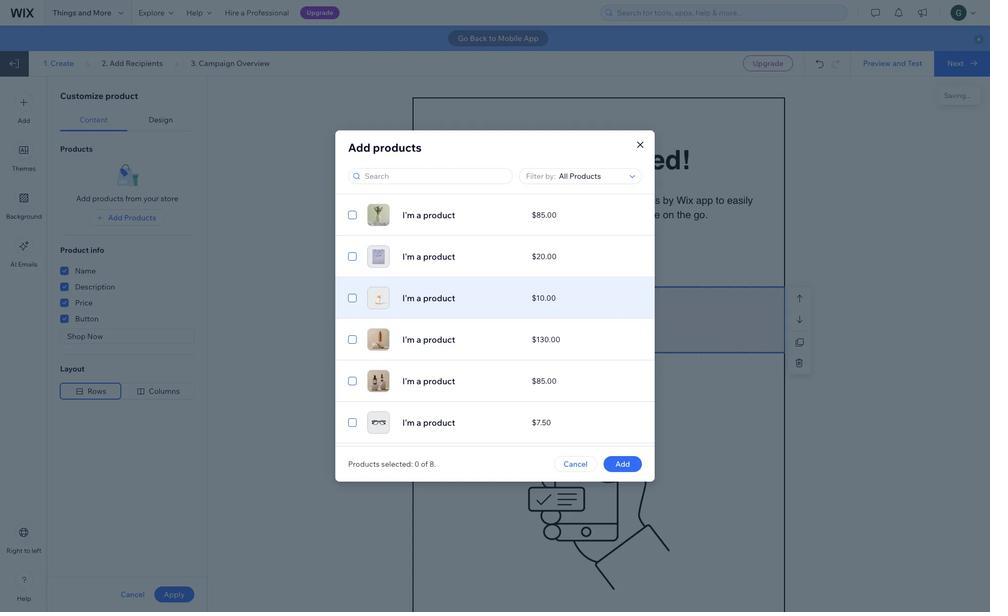 Task type: describe. For each thing, give the bounding box(es) containing it.
name
[[75, 266, 96, 276]]

cancel button for add
[[554, 456, 597, 472]]

a inside "link"
[[241, 8, 245, 18]]

1 horizontal spatial help
[[186, 8, 203, 18]]

0 vertical spatial add button
[[14, 93, 34, 125]]

professional
[[247, 8, 289, 18]]

5 i'm from the top
[[402, 376, 415, 387]]

ai emails
[[10, 260, 38, 268]]

3. campaign overview link
[[191, 59, 270, 68]]

0
[[415, 459, 419, 469]]

filter by:
[[526, 171, 556, 181]]

$20.00
[[532, 252, 557, 261]]

add products
[[348, 141, 422, 154]]

columns
[[149, 387, 180, 396]]

customize
[[60, 91, 103, 101]]

preview
[[863, 59, 891, 68]]

go.
[[694, 208, 708, 220]]

Search for tools, apps, help & more... field
[[614, 5, 844, 20]]

you're
[[507, 144, 588, 175]]

saving...
[[944, 91, 971, 100]]

apply
[[164, 590, 185, 599]]

$7.50
[[532, 418, 551, 428]]

with
[[625, 208, 643, 220]]

to inside button
[[24, 547, 30, 555]]

5 i'm a product from the top
[[402, 376, 455, 387]]

info
[[91, 245, 104, 255]]

go back to mobile app alert
[[0, 26, 990, 51]]

$130.00
[[532, 335, 560, 344]]

6 i'm from the top
[[402, 417, 415, 428]]

selected:
[[381, 459, 413, 469]]

content button
[[60, 109, 127, 132]]

to inside hey, join me at things and more on the spaces by wix app to easily stay updated and get in touch with me on the go.
[[716, 194, 724, 206]]

0 vertical spatial help button
[[180, 0, 218, 26]]

emails
[[18, 260, 38, 268]]

1 $85.00 from the top
[[532, 210, 557, 220]]

hire a professional
[[225, 8, 289, 18]]

go back to mobile app
[[458, 34, 539, 43]]

by:
[[545, 171, 556, 181]]

1 vertical spatial me
[[646, 208, 660, 220]]

background button
[[6, 188, 42, 220]]

right
[[6, 547, 23, 555]]

products for add products
[[373, 141, 422, 154]]

add products
[[108, 213, 156, 223]]

products selected: 0 of 8.
[[348, 459, 436, 469]]

cancel for apply
[[121, 590, 145, 599]]

easily
[[727, 194, 753, 206]]

0 horizontal spatial upgrade button
[[300, 6, 340, 19]]

1 i'm a product from the top
[[402, 210, 455, 220]]

touch
[[598, 208, 623, 220]]

app
[[524, 34, 539, 43]]

from
[[125, 194, 142, 203]]

design button
[[127, 109, 194, 132]]

1. create link
[[43, 59, 74, 68]]

6 i'm a product from the top
[[402, 417, 455, 428]]

add inside button
[[108, 213, 123, 223]]

preview and test
[[863, 59, 923, 68]]

add products from your store
[[76, 194, 178, 203]]

in
[[587, 208, 595, 220]]

stay
[[490, 208, 508, 220]]

product
[[60, 245, 89, 255]]

1 vertical spatial help
[[17, 595, 31, 603]]

1.
[[43, 59, 49, 68]]

apply button
[[154, 587, 194, 603]]

2 $85.00 from the top
[[532, 376, 557, 386]]

filter
[[526, 171, 544, 181]]

2. add recipients link
[[102, 59, 163, 68]]

4 i'm from the top
[[402, 334, 415, 345]]

0 vertical spatial on
[[596, 194, 607, 206]]

create
[[50, 59, 74, 68]]

products inside the add products button
[[124, 213, 156, 223]]

3 i'm a product from the top
[[402, 293, 455, 303]]

1 vertical spatial on
[[663, 208, 674, 220]]

shop
[[67, 332, 86, 341]]

themes button
[[12, 141, 36, 172]]

shop now
[[67, 332, 103, 341]]

hey,
[[445, 194, 465, 206]]

layout
[[60, 364, 85, 374]]

tab list containing content
[[60, 109, 194, 132]]

price
[[75, 298, 93, 308]]

add products button
[[89, 210, 166, 226]]

mobile
[[498, 34, 522, 43]]

your
[[143, 194, 159, 203]]

hey, join me at things and more on the spaces by wix app to easily stay updated and get in touch with me on the go.
[[445, 194, 756, 220]]

now
[[87, 332, 103, 341]]

content
[[79, 115, 108, 125]]

themes
[[12, 165, 36, 172]]

hire a professional link
[[218, 0, 295, 26]]

$10.00
[[532, 293, 556, 303]]

right to left
[[6, 547, 41, 555]]

back
[[470, 34, 487, 43]]

2 i'm a product from the top
[[402, 251, 455, 262]]

of
[[421, 459, 428, 469]]

rows button
[[60, 383, 121, 399]]

rows
[[88, 387, 106, 396]]

store
[[161, 194, 178, 203]]

overview
[[236, 59, 270, 68]]

background
[[6, 212, 42, 220]]

cancel for add
[[564, 459, 588, 469]]

go
[[458, 34, 468, 43]]



Task type: locate. For each thing, give the bounding box(es) containing it.
more left explore
[[93, 8, 111, 18]]

recipients
[[126, 59, 163, 68]]

more
[[93, 8, 111, 18], [570, 194, 593, 206]]

0 vertical spatial $85.00
[[532, 210, 557, 220]]

cancel button for apply
[[121, 590, 145, 599]]

ai emails button
[[10, 236, 38, 268]]

Search field
[[361, 169, 509, 184]]

products left from
[[92, 194, 124, 203]]

1 horizontal spatial cancel button
[[554, 456, 597, 472]]

0 horizontal spatial products
[[92, 194, 124, 203]]

ai
[[10, 260, 17, 268]]

1 horizontal spatial things
[[517, 194, 547, 206]]

on up touch
[[596, 194, 607, 206]]

Price checkbox
[[60, 297, 194, 309]]

explore
[[139, 8, 165, 18]]

1 horizontal spatial the
[[677, 208, 691, 220]]

join
[[468, 194, 486, 206]]

products down from
[[124, 213, 156, 223]]

1 vertical spatial add button
[[604, 456, 642, 472]]

help button down right to left
[[14, 571, 34, 603]]

2 i'm from the top
[[402, 251, 415, 262]]

by
[[663, 194, 674, 206]]

products left the selected:
[[348, 459, 380, 469]]

you're invited!
[[507, 144, 690, 175]]

2 vertical spatial products
[[348, 459, 380, 469]]

i'm a product
[[402, 210, 455, 220], [402, 251, 455, 262], [402, 293, 455, 303], [402, 334, 455, 345], [402, 376, 455, 387], [402, 417, 455, 428]]

1 horizontal spatial more
[[570, 194, 593, 206]]

cancel button
[[554, 456, 597, 472], [121, 590, 145, 599]]

2 vertical spatial to
[[24, 547, 30, 555]]

1 vertical spatial upgrade
[[753, 59, 784, 68]]

left
[[32, 547, 41, 555]]

get
[[570, 208, 584, 220]]

1. create
[[43, 59, 74, 68]]

button
[[75, 314, 99, 324]]

more up get
[[570, 194, 593, 206]]

products
[[60, 144, 93, 154], [124, 213, 156, 223], [348, 459, 380, 469]]

products for products selected: 0 of 8.
[[348, 459, 380, 469]]

campaign
[[199, 59, 235, 68]]

and
[[78, 8, 91, 18], [893, 59, 906, 68], [550, 194, 567, 206], [551, 208, 567, 220]]

to right back
[[489, 34, 496, 43]]

at
[[506, 194, 514, 206]]

invited!
[[596, 144, 690, 175]]

right to left button
[[6, 523, 41, 555]]

0 vertical spatial products
[[60, 144, 93, 154]]

1 vertical spatial products
[[92, 194, 124, 203]]

0 horizontal spatial the
[[610, 194, 624, 206]]

on down by
[[663, 208, 674, 220]]

$85.00 left get
[[532, 210, 557, 220]]

8.
[[430, 459, 436, 469]]

0 horizontal spatial cancel
[[121, 590, 145, 599]]

3.
[[191, 59, 197, 68]]

1 horizontal spatial upgrade button
[[743, 55, 793, 71]]

updated
[[511, 208, 548, 220]]

products for products
[[60, 144, 93, 154]]

product info
[[60, 245, 104, 255]]

1 horizontal spatial on
[[663, 208, 674, 220]]

0 horizontal spatial cancel button
[[121, 590, 145, 599]]

next button
[[934, 51, 990, 77]]

products up search field
[[373, 141, 422, 154]]

to right the app
[[716, 194, 724, 206]]

1 vertical spatial to
[[716, 194, 724, 206]]

to inside 'button'
[[489, 34, 496, 43]]

0 horizontal spatial products
[[60, 144, 93, 154]]

0 vertical spatial upgrade
[[307, 9, 333, 17]]

None checkbox
[[348, 250, 357, 263], [348, 333, 357, 346], [348, 416, 357, 429], [348, 250, 357, 263], [348, 333, 357, 346], [348, 416, 357, 429]]

columns button
[[121, 383, 194, 399]]

upgrade
[[307, 9, 333, 17], [753, 59, 784, 68]]

i'm
[[402, 210, 415, 220], [402, 251, 415, 262], [402, 293, 415, 303], [402, 334, 415, 345], [402, 376, 415, 387], [402, 417, 415, 428]]

$85.00
[[532, 210, 557, 220], [532, 376, 557, 386]]

1 vertical spatial more
[[570, 194, 593, 206]]

0 vertical spatial products
[[373, 141, 422, 154]]

1 vertical spatial cancel
[[121, 590, 145, 599]]

0 vertical spatial me
[[489, 194, 503, 206]]

design
[[149, 115, 173, 125]]

1 horizontal spatial to
[[489, 34, 496, 43]]

tab list
[[60, 109, 194, 132]]

spaces
[[627, 194, 660, 206]]

products for add products from your store
[[92, 194, 124, 203]]

go back to mobile app button
[[448, 30, 548, 46]]

a
[[241, 8, 245, 18], [417, 210, 421, 220], [417, 251, 421, 262], [417, 293, 421, 303], [417, 334, 421, 345], [417, 376, 421, 387], [417, 417, 421, 428]]

more inside hey, join me at things and more on the spaces by wix app to easily stay updated and get in touch with me on the go.
[[570, 194, 593, 206]]

1 vertical spatial products
[[124, 213, 156, 223]]

0 horizontal spatial more
[[93, 8, 111, 18]]

me down spaces
[[646, 208, 660, 220]]

1 horizontal spatial help button
[[180, 0, 218, 26]]

things
[[53, 8, 76, 18], [517, 194, 547, 206]]

0 vertical spatial to
[[489, 34, 496, 43]]

add
[[110, 59, 124, 68], [18, 117, 30, 125], [348, 141, 370, 154], [76, 194, 91, 203], [108, 213, 123, 223], [616, 459, 630, 469]]

help button left hire
[[180, 0, 218, 26]]

to left left
[[24, 547, 30, 555]]

1 vertical spatial things
[[517, 194, 547, 206]]

things up updated
[[517, 194, 547, 206]]

1 horizontal spatial products
[[124, 213, 156, 223]]

description
[[75, 282, 115, 292]]

0 horizontal spatial upgrade
[[307, 9, 333, 17]]

test
[[908, 59, 923, 68]]

0 horizontal spatial things
[[53, 8, 76, 18]]

4 i'm a product from the top
[[402, 334, 455, 345]]

0 horizontal spatial add button
[[14, 93, 34, 125]]

0 vertical spatial the
[[610, 194, 624, 206]]

1 vertical spatial $85.00
[[532, 376, 557, 386]]

the
[[610, 194, 624, 206], [677, 208, 691, 220]]

next
[[948, 59, 964, 68]]

2. add recipients
[[102, 59, 163, 68]]

to
[[489, 34, 496, 43], [716, 194, 724, 206], [24, 547, 30, 555]]

2.
[[102, 59, 108, 68]]

1 horizontal spatial me
[[646, 208, 660, 220]]

1 horizontal spatial add button
[[604, 456, 642, 472]]

3. campaign overview
[[191, 59, 270, 68]]

0 horizontal spatial help button
[[14, 571, 34, 603]]

0 vertical spatial cancel
[[564, 459, 588, 469]]

0 vertical spatial help
[[186, 8, 203, 18]]

add button
[[14, 93, 34, 125], [604, 456, 642, 472]]

things inside hey, join me at things and more on the spaces by wix app to easily stay updated and get in touch with me on the go.
[[517, 194, 547, 206]]

0 horizontal spatial to
[[24, 547, 30, 555]]

1 i'm from the top
[[402, 210, 415, 220]]

1 vertical spatial the
[[677, 208, 691, 220]]

$85.00 down $130.00
[[532, 376, 557, 386]]

help left hire
[[186, 8, 203, 18]]

0 vertical spatial upgrade button
[[300, 6, 340, 19]]

customize product
[[60, 91, 138, 101]]

0 vertical spatial more
[[93, 8, 111, 18]]

things up create
[[53, 8, 76, 18]]

Description checkbox
[[60, 281, 194, 293]]

app
[[696, 194, 713, 206]]

Button checkbox
[[60, 313, 194, 325]]

Shop Now text field
[[60, 328, 194, 344]]

0 vertical spatial things
[[53, 8, 76, 18]]

wix
[[677, 194, 693, 206]]

0 horizontal spatial help
[[17, 595, 31, 603]]

3 i'm from the top
[[402, 293, 415, 303]]

help down right to left
[[17, 595, 31, 603]]

0 horizontal spatial on
[[596, 194, 607, 206]]

1 horizontal spatial cancel
[[564, 459, 588, 469]]

things and more
[[53, 8, 111, 18]]

hire
[[225, 8, 239, 18]]

1 vertical spatial cancel button
[[121, 590, 145, 599]]

products down content button
[[60, 144, 93, 154]]

1 horizontal spatial upgrade
[[753, 59, 784, 68]]

2 horizontal spatial to
[[716, 194, 724, 206]]

1 vertical spatial upgrade button
[[743, 55, 793, 71]]

product
[[105, 91, 138, 101], [423, 210, 455, 220], [423, 251, 455, 262], [423, 293, 455, 303], [423, 334, 455, 345], [423, 376, 455, 387], [423, 417, 455, 428]]

0 vertical spatial cancel button
[[554, 456, 597, 472]]

2 horizontal spatial products
[[348, 459, 380, 469]]

Name checkbox
[[60, 265, 194, 277]]

None checkbox
[[348, 209, 357, 221], [348, 292, 357, 305], [348, 375, 357, 388], [348, 209, 357, 221], [348, 292, 357, 305], [348, 375, 357, 388]]

help button
[[180, 0, 218, 26], [14, 571, 34, 603]]

the up touch
[[610, 194, 624, 206]]

me left at
[[489, 194, 503, 206]]

1 vertical spatial help button
[[14, 571, 34, 603]]

None field
[[556, 169, 627, 184]]

0 horizontal spatial me
[[489, 194, 503, 206]]

1 horizontal spatial products
[[373, 141, 422, 154]]

the down wix
[[677, 208, 691, 220]]

upgrade button
[[300, 6, 340, 19], [743, 55, 793, 71]]



Task type: vqa. For each thing, say whether or not it's contained in the screenshot.
Sidebar element
no



